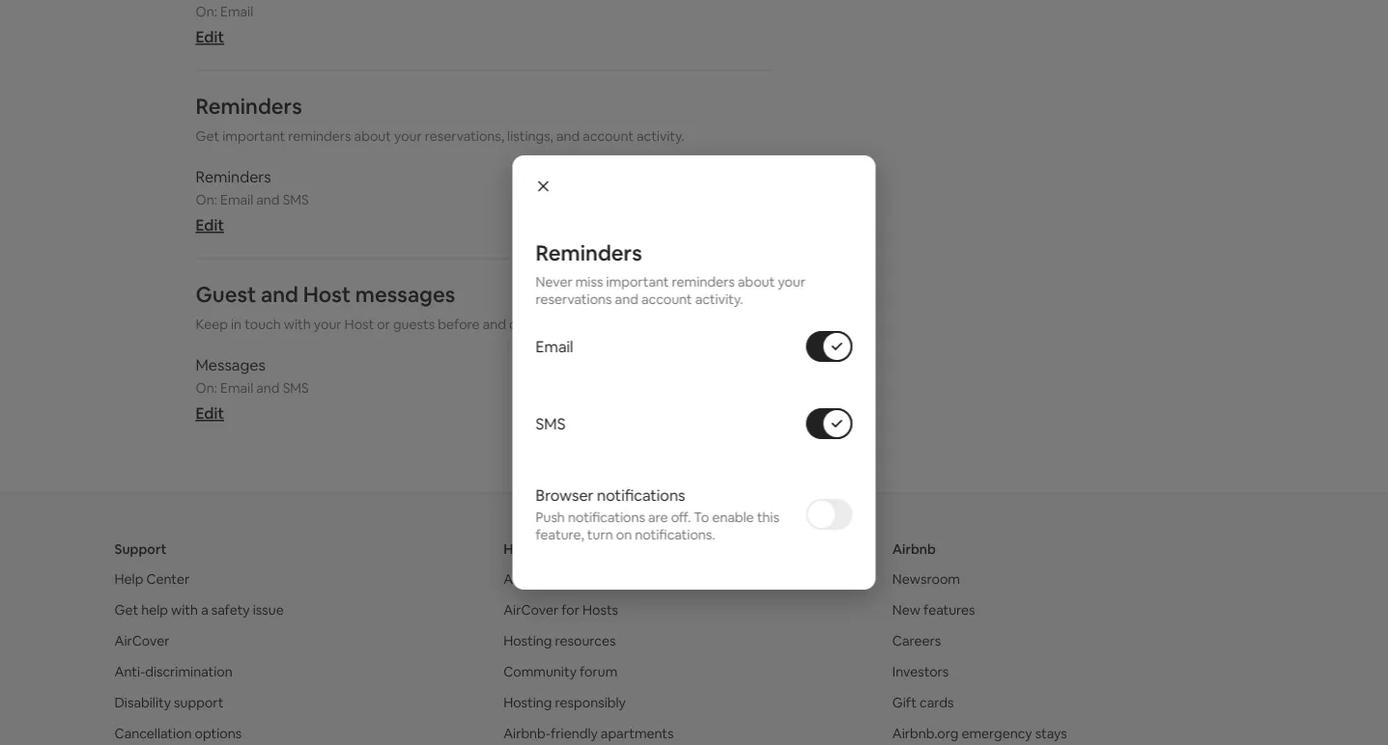 Task type: describe. For each thing, give the bounding box(es) containing it.
hosting responsibly
[[503, 694, 626, 712]]

reminders for your
[[196, 93, 302, 120]]

on: for guest and host messages
[[196, 379, 217, 397]]

airbnb-friendly apartments link
[[503, 725, 674, 742]]

reminders on: email and sms edit
[[196, 167, 309, 235]]

email inside messages on: email and sms edit
[[220, 379, 253, 397]]

on: for reminders
[[196, 191, 217, 208]]

hosting for hosting resources
[[503, 632, 552, 650]]

are
[[648, 509, 668, 526]]

in
[[231, 315, 242, 333]]

airbnb.org
[[892, 725, 959, 742]]

issue
[[253, 601, 284, 619]]

miss
[[575, 273, 603, 291]]

on
[[616, 526, 632, 544]]

cancellation options link
[[114, 725, 242, 742]]

hosts
[[582, 601, 618, 619]]

reminders get important reminders about your reservations, listings, and account activity.
[[196, 93, 685, 144]]

guests
[[393, 315, 435, 333]]

community
[[503, 663, 577, 681]]

airbnb for airbnb your home
[[503, 570, 546, 588]]

reservations,
[[425, 127, 504, 144]]

activity. for reminders never miss important reminders about your reservations and account activity.
[[695, 291, 743, 308]]

never
[[536, 273, 572, 291]]

aircover for hosts link
[[503, 601, 618, 619]]

this
[[757, 509, 779, 526]]

community forum
[[503, 663, 618, 681]]

or
[[377, 315, 390, 333]]

friendly
[[551, 725, 598, 742]]

airbnb for airbnb
[[892, 540, 936, 558]]

email inside reminders on: email and sms edit
[[220, 191, 253, 208]]

keep
[[196, 315, 228, 333]]

hosting for hosting
[[503, 540, 553, 558]]

careers
[[892, 632, 941, 650]]

and inside reminders never miss important reminders about your reservations and account activity.
[[615, 291, 638, 308]]

community forum link
[[503, 663, 618, 681]]

hosting for hosting responsibly
[[503, 694, 552, 712]]

airbnb-friendly apartments
[[503, 725, 674, 742]]

sms inside the reminders dialog
[[536, 414, 565, 434]]

reminders for edit
[[196, 167, 271, 187]]

cards
[[920, 694, 954, 712]]

account tab panel
[[196, 0, 771, 424]]

browser notifications group
[[536, 463, 852, 567]]

newsroom
[[892, 570, 960, 588]]

for
[[561, 601, 580, 619]]

guest and host messages keep in touch with your host or guests before and during your trip.
[[196, 281, 608, 333]]

help center
[[114, 570, 189, 588]]

aircover for aircover for hosts
[[503, 601, 558, 619]]

emergency
[[961, 725, 1032, 742]]

about inside reminders never miss important reminders about your reservations and account activity.
[[738, 273, 775, 291]]

reservations
[[536, 291, 612, 308]]

reminders inside reminders get important reminders about your reservations, listings, and account activity.
[[288, 127, 351, 144]]

airbnb.org emergency stays link
[[892, 725, 1067, 742]]

investors
[[892, 663, 949, 681]]

sms for important
[[283, 191, 309, 208]]

before
[[438, 315, 480, 333]]

important inside reminders never miss important reminders about your reservations and account activity.
[[606, 273, 669, 291]]

edit for guest and host messages
[[196, 404, 224, 424]]

messages
[[355, 281, 455, 309]]

new
[[892, 601, 921, 619]]

browser notifications push notifications are off. to enable this feature, turn on notifications.
[[536, 485, 779, 544]]

newsroom link
[[892, 570, 960, 588]]

with inside guest and host messages keep in touch with your host or guests before and during your trip.
[[284, 315, 311, 333]]

apartments
[[601, 725, 674, 742]]

anti-
[[114, 663, 145, 681]]

home
[[579, 570, 615, 588]]

aircover for hosts
[[503, 601, 618, 619]]

discrimination
[[145, 663, 233, 681]]

options
[[195, 725, 242, 742]]

on: email edit
[[196, 2, 253, 47]]

forum
[[580, 663, 618, 681]]

disability
[[114, 694, 171, 712]]

1 edit button from the top
[[196, 27, 224, 47]]

trip.
[[583, 315, 608, 333]]

1 vertical spatial notifications
[[568, 509, 645, 526]]

important inside reminders get important reminders about your reservations, listings, and account activity.
[[222, 127, 285, 144]]

0 vertical spatial notifications
[[597, 485, 685, 505]]

to
[[694, 509, 709, 526]]

off.
[[671, 509, 691, 526]]

careers link
[[892, 632, 941, 650]]

1 vertical spatial get
[[114, 601, 138, 619]]

gift cards
[[892, 694, 954, 712]]

safety
[[211, 601, 250, 619]]

disability support
[[114, 694, 224, 712]]

cancellation
[[114, 725, 192, 742]]



Task type: locate. For each thing, give the bounding box(es) containing it.
your
[[394, 127, 422, 144], [778, 273, 805, 291], [314, 315, 341, 333], [552, 315, 580, 333], [549, 570, 576, 588]]

hosting up community at the left bottom of page
[[503, 632, 552, 650]]

center
[[146, 570, 189, 588]]

messages
[[196, 356, 266, 375]]

get
[[196, 127, 219, 144], [114, 601, 138, 619]]

0 vertical spatial reminders
[[196, 93, 302, 120]]

0 vertical spatial on:
[[196, 2, 217, 20]]

aircover for aircover link at the left of page
[[114, 632, 170, 650]]

stays
[[1035, 725, 1067, 742]]

2 vertical spatial reminders
[[536, 239, 642, 267]]

reminders
[[196, 93, 302, 120], [196, 167, 271, 187], [536, 239, 642, 267]]

and inside reminders get important reminders about your reservations, listings, and account activity.
[[556, 127, 580, 144]]

during
[[509, 315, 549, 333]]

1 vertical spatial with
[[171, 601, 198, 619]]

hosting down the push
[[503, 540, 553, 558]]

disability support link
[[114, 694, 224, 712]]

hosting responsibly link
[[503, 694, 626, 712]]

edit inside on: email edit
[[196, 27, 224, 47]]

3 on: from the top
[[196, 379, 217, 397]]

0 vertical spatial account
[[583, 127, 634, 144]]

1 horizontal spatial with
[[284, 315, 311, 333]]

guest
[[196, 281, 256, 309]]

notifications down browser on the left of page
[[568, 509, 645, 526]]

1 on: from the top
[[196, 2, 217, 20]]

0 vertical spatial reminders
[[288, 127, 351, 144]]

airbnb up the newsroom link
[[892, 540, 936, 558]]

edit button for reminders
[[196, 215, 224, 235]]

account inside reminders get important reminders about your reservations, listings, and account activity.
[[583, 127, 634, 144]]

airbnb.org emergency stays
[[892, 725, 1067, 742]]

edit button for guest and host messages
[[196, 404, 224, 424]]

resources
[[555, 632, 616, 650]]

email
[[220, 2, 253, 20], [220, 191, 253, 208], [536, 337, 573, 356], [220, 379, 253, 397]]

anti-discrimination
[[114, 663, 233, 681]]

1 horizontal spatial about
[[738, 273, 775, 291]]

0 vertical spatial sms
[[283, 191, 309, 208]]

aircover up anti-
[[114, 632, 170, 650]]

reminders
[[288, 127, 351, 144], [672, 273, 735, 291]]

activity.
[[637, 127, 685, 144], [695, 291, 743, 308]]

0 horizontal spatial reminders
[[288, 127, 351, 144]]

2 vertical spatial hosting
[[503, 694, 552, 712]]

anti-discrimination link
[[114, 663, 233, 681]]

account right miss
[[641, 291, 692, 308]]

on: inside on: email edit
[[196, 2, 217, 20]]

host left or
[[344, 315, 374, 333]]

0 vertical spatial hosting
[[503, 540, 553, 558]]

important
[[222, 127, 285, 144], [606, 273, 669, 291]]

get help with a safety issue link
[[114, 601, 284, 619]]

and
[[556, 127, 580, 144], [256, 191, 280, 208], [261, 281, 299, 309], [615, 291, 638, 308], [483, 315, 506, 333], [256, 379, 280, 397]]

1 horizontal spatial get
[[196, 127, 219, 144]]

investors link
[[892, 663, 949, 681]]

0 vertical spatial about
[[354, 127, 391, 144]]

edit
[[196, 27, 224, 47], [196, 215, 224, 235], [196, 404, 224, 424]]

gift cards link
[[892, 694, 954, 712]]

get help with a safety issue
[[114, 601, 284, 619]]

1 edit from the top
[[196, 27, 224, 47]]

1 vertical spatial edit button
[[196, 215, 224, 235]]

email inside on: email edit
[[220, 2, 253, 20]]

notifications up are
[[597, 485, 685, 505]]

a
[[201, 601, 208, 619]]

2 vertical spatial on:
[[196, 379, 217, 397]]

1 horizontal spatial airbnb
[[892, 540, 936, 558]]

support
[[174, 694, 224, 712]]

2 edit from the top
[[196, 215, 224, 235]]

turn
[[587, 526, 613, 544]]

reminders never miss important reminders about your reservations and account activity.
[[536, 239, 805, 308]]

1 vertical spatial important
[[606, 273, 669, 291]]

sms inside messages on: email and sms edit
[[283, 379, 309, 397]]

1 horizontal spatial account
[[641, 291, 692, 308]]

airbnb your home
[[503, 570, 615, 588]]

0 horizontal spatial about
[[354, 127, 391, 144]]

0 horizontal spatial aircover
[[114, 632, 170, 650]]

host
[[303, 281, 351, 309], [344, 315, 374, 333]]

touch
[[245, 315, 281, 333]]

hosting resources
[[503, 632, 616, 650]]

aircover left 'for'
[[503, 601, 558, 619]]

support
[[114, 540, 167, 558]]

airbnb your home link
[[503, 570, 615, 588]]

get inside reminders get important reminders about your reservations, listings, and account activity.
[[196, 127, 219, 144]]

airbnb up aircover for hosts
[[503, 570, 546, 588]]

1 vertical spatial reminders
[[196, 167, 271, 187]]

browser
[[536, 485, 594, 505]]

hosting resources link
[[503, 632, 616, 650]]

1 horizontal spatial activity.
[[695, 291, 743, 308]]

2 on: from the top
[[196, 191, 217, 208]]

1 vertical spatial account
[[641, 291, 692, 308]]

with left the a
[[171, 601, 198, 619]]

and inside reminders on: email and sms edit
[[256, 191, 280, 208]]

reminders inside reminders never miss important reminders about your reservations and account activity.
[[672, 273, 735, 291]]

2 hosting from the top
[[503, 632, 552, 650]]

about inside reminders get important reminders about your reservations, listings, and account activity.
[[354, 127, 391, 144]]

reminders for about
[[536, 239, 642, 267]]

notifications.
[[635, 526, 715, 544]]

1 vertical spatial aircover
[[114, 632, 170, 650]]

airbnb-
[[503, 725, 551, 742]]

0 horizontal spatial with
[[171, 601, 198, 619]]

0 vertical spatial activity.
[[637, 127, 685, 144]]

0 vertical spatial aircover
[[503, 601, 558, 619]]

important right miss
[[606, 273, 669, 291]]

activity. inside reminders get important reminders about your reservations, listings, and account activity.
[[637, 127, 685, 144]]

3 edit from the top
[[196, 404, 224, 424]]

account inside reminders never miss important reminders about your reservations and account activity.
[[641, 291, 692, 308]]

1 vertical spatial sms
[[283, 379, 309, 397]]

1 horizontal spatial aircover
[[503, 601, 558, 619]]

enable
[[712, 509, 754, 526]]

hosting
[[503, 540, 553, 558], [503, 632, 552, 650], [503, 694, 552, 712]]

airbnb
[[892, 540, 936, 558], [503, 570, 546, 588]]

sms
[[283, 191, 309, 208], [283, 379, 309, 397], [536, 414, 565, 434]]

responsibly
[[555, 694, 626, 712]]

0 horizontal spatial airbnb
[[503, 570, 546, 588]]

0 vertical spatial edit button
[[196, 27, 224, 47]]

important up reminders on: email and sms edit
[[222, 127, 285, 144]]

reminders dialog
[[512, 156, 876, 590]]

hosting up airbnb- at the left of the page
[[503, 694, 552, 712]]

with right touch
[[284, 315, 311, 333]]

0 vertical spatial edit
[[196, 27, 224, 47]]

your inside reminders never miss important reminders about your reservations and account activity.
[[778, 273, 805, 291]]

new features
[[892, 601, 975, 619]]

gift
[[892, 694, 917, 712]]

reminders inside reminders on: email and sms edit
[[196, 167, 271, 187]]

account right "listings,"
[[583, 127, 634, 144]]

0 vertical spatial airbnb
[[892, 540, 936, 558]]

1 vertical spatial host
[[344, 315, 374, 333]]

notifications
[[597, 485, 685, 505], [568, 509, 645, 526]]

help center link
[[114, 570, 189, 588]]

on: inside reminders on: email and sms edit
[[196, 191, 217, 208]]

host left messages
[[303, 281, 351, 309]]

help
[[141, 601, 168, 619]]

reminders inside reminders get important reminders about your reservations, listings, and account activity.
[[196, 93, 302, 120]]

get left help
[[114, 601, 138, 619]]

0 vertical spatial with
[[284, 315, 311, 333]]

1 vertical spatial reminders
[[672, 273, 735, 291]]

1 vertical spatial airbnb
[[503, 570, 546, 588]]

2 vertical spatial edit button
[[196, 404, 224, 424]]

reminders inside reminders never miss important reminders about your reservations and account activity.
[[536, 239, 642, 267]]

features
[[923, 601, 975, 619]]

feature,
[[536, 526, 584, 544]]

0 horizontal spatial get
[[114, 601, 138, 619]]

edit button
[[196, 27, 224, 47], [196, 215, 224, 235], [196, 404, 224, 424]]

0 horizontal spatial activity.
[[637, 127, 685, 144]]

get up reminders on: email and sms edit
[[196, 127, 219, 144]]

0 vertical spatial important
[[222, 127, 285, 144]]

sms inside reminders on: email and sms edit
[[283, 191, 309, 208]]

1 vertical spatial activity.
[[695, 291, 743, 308]]

help
[[114, 570, 143, 588]]

edit inside messages on: email and sms edit
[[196, 404, 224, 424]]

2 vertical spatial sms
[[536, 414, 565, 434]]

and inside messages on: email and sms edit
[[256, 379, 280, 397]]

1 horizontal spatial important
[[606, 273, 669, 291]]

0 horizontal spatial important
[[222, 127, 285, 144]]

account for reminders get important reminders about your reservations, listings, and account activity.
[[583, 127, 634, 144]]

1 vertical spatial edit
[[196, 215, 224, 235]]

account
[[583, 127, 634, 144], [641, 291, 692, 308]]

2 edit button from the top
[[196, 215, 224, 235]]

1 vertical spatial about
[[738, 273, 775, 291]]

email inside the reminders dialog
[[536, 337, 573, 356]]

cancellation options
[[114, 725, 242, 742]]

1 vertical spatial on:
[[196, 191, 217, 208]]

activity. for reminders get important reminders about your reservations, listings, and account activity.
[[637, 127, 685, 144]]

your inside reminders get important reminders about your reservations, listings, and account activity.
[[394, 127, 422, 144]]

activity. inside reminders never miss important reminders about your reservations and account activity.
[[695, 291, 743, 308]]

account for reminders never miss important reminders about your reservations and account activity.
[[641, 291, 692, 308]]

push
[[536, 509, 565, 526]]

3 edit button from the top
[[196, 404, 224, 424]]

edit for reminders
[[196, 215, 224, 235]]

on:
[[196, 2, 217, 20], [196, 191, 217, 208], [196, 379, 217, 397]]

listings,
[[507, 127, 553, 144]]

0 vertical spatial host
[[303, 281, 351, 309]]

3 hosting from the top
[[503, 694, 552, 712]]

aircover link
[[114, 632, 170, 650]]

1 horizontal spatial reminders
[[672, 273, 735, 291]]

sms for host
[[283, 379, 309, 397]]

1 vertical spatial hosting
[[503, 632, 552, 650]]

2 vertical spatial edit
[[196, 404, 224, 424]]

1 hosting from the top
[[503, 540, 553, 558]]

0 vertical spatial get
[[196, 127, 219, 144]]

on: inside messages on: email and sms edit
[[196, 379, 217, 397]]

new features link
[[892, 601, 975, 619]]

0 horizontal spatial account
[[583, 127, 634, 144]]

edit inside reminders on: email and sms edit
[[196, 215, 224, 235]]

messages on: email and sms edit
[[196, 356, 309, 424]]

about
[[354, 127, 391, 144], [738, 273, 775, 291]]



Task type: vqa. For each thing, say whether or not it's contained in the screenshot.
upstairs to the middle
no



